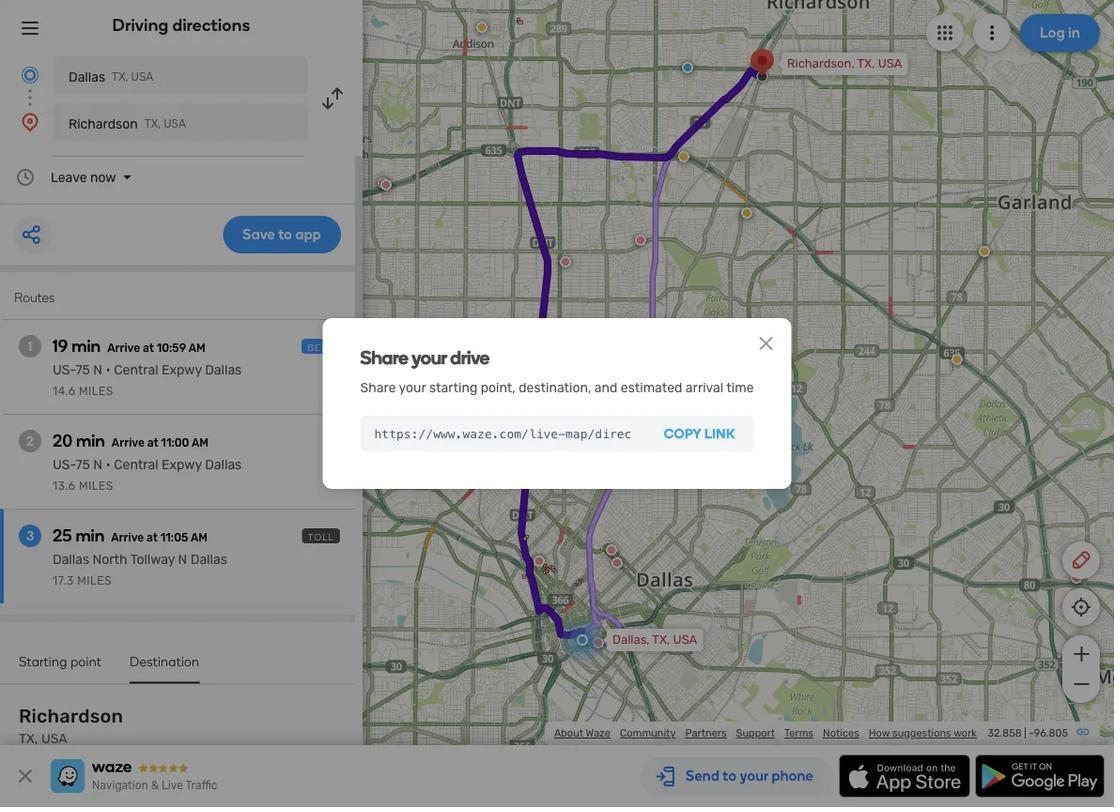 Task type: describe. For each thing, give the bounding box(es) containing it.
25 min arrive at 11:05 am
[[53, 526, 208, 546]]

n inside dallas north tollway n dallas 17.3 miles
[[178, 552, 187, 568]]

leave
[[51, 170, 87, 185]]

tx, up x image
[[19, 732, 38, 747]]

now
[[90, 170, 116, 185]]

at for 19 min
[[143, 342, 154, 355]]

10:59
[[157, 342, 186, 355]]

starting point
[[19, 654, 101, 670]]

min for 20 min
[[76, 431, 105, 451]]

destination button
[[130, 654, 199, 684]]

am for 25 min
[[191, 532, 208, 545]]

-
[[1029, 727, 1034, 740]]

current location image
[[19, 64, 41, 86]]

32.858 | -96.805
[[988, 727, 1068, 740]]

share your starting point, destination, and estimated arrival time
[[360, 380, 754, 396]]

copy
[[664, 426, 701, 442]]

&
[[151, 780, 159, 793]]

1
[[28, 339, 32, 355]]

tx, inside the dallas tx, usa
[[112, 70, 128, 84]]

starting
[[429, 380, 477, 396]]

dallas, tx, usa
[[612, 633, 697, 648]]

about waze community partners support terms notices how suggestions work
[[554, 727, 977, 740]]

terms
[[784, 727, 813, 740]]

partners link
[[685, 727, 727, 740]]

expwy for 19 min
[[162, 363, 202, 378]]

• for 20 min
[[106, 457, 111, 473]]

central for 20 min
[[114, 457, 158, 473]]

toll
[[308, 532, 334, 543]]

copy link
[[664, 426, 735, 442]]

arrive for 25 min
[[111, 532, 144, 545]]

navigation
[[92, 780, 148, 793]]

11:05
[[160, 532, 188, 545]]

miles for 20 min
[[79, 480, 113, 493]]

expwy for 20 min
[[162, 457, 202, 473]]

am for 19 min
[[188, 342, 205, 355]]

arrival
[[686, 380, 723, 396]]

miles inside dallas north tollway n dallas 17.3 miles
[[77, 575, 112, 588]]

link image
[[1076, 725, 1091, 740]]

about
[[554, 727, 583, 740]]

n for 20 min
[[93, 457, 102, 473]]

richardson,
[[787, 56, 854, 71]]

point
[[71, 654, 101, 670]]

min for 25 min
[[76, 526, 104, 546]]

location image
[[19, 111, 41, 133]]

arrive for 20 min
[[112, 437, 145, 450]]

clock image
[[14, 166, 37, 189]]

notices link
[[823, 727, 859, 740]]

x image
[[14, 766, 37, 788]]

dallas inside the us-75 n • central expwy dallas 13.6 miles
[[205, 457, 242, 473]]

starting
[[19, 654, 67, 670]]

us- for 20
[[53, 457, 76, 473]]

20
[[53, 431, 73, 451]]

work
[[954, 727, 977, 740]]

share your drive
[[360, 347, 489, 369]]

destination
[[130, 654, 199, 670]]

3
[[26, 528, 34, 544]]

dallas inside us-75 n • central expwy dallas 14.6 miles
[[205, 363, 242, 378]]

arrive for 19 min
[[107, 342, 140, 355]]

at for 20 min
[[147, 437, 158, 450]]

0 vertical spatial richardson
[[69, 116, 138, 132]]

support
[[736, 727, 775, 740]]

25
[[53, 526, 72, 546]]

min for 19 min
[[72, 336, 101, 356]]

suggestions
[[892, 727, 951, 740]]

1 vertical spatial richardson tx, usa
[[19, 706, 123, 747]]

routes
[[14, 290, 55, 306]]

estimated
[[621, 380, 682, 396]]

your for drive
[[412, 347, 447, 369]]



Task type: locate. For each thing, give the bounding box(es) containing it.
notices
[[823, 727, 859, 740]]

driving
[[112, 15, 169, 35]]

75
[[76, 363, 90, 378], [76, 457, 90, 473]]

expwy down 10:59
[[162, 363, 202, 378]]

1 vertical spatial us-
[[53, 457, 76, 473]]

pencil image
[[1070, 549, 1092, 572]]

am
[[188, 342, 205, 355], [192, 437, 209, 450], [191, 532, 208, 545]]

tx, right richardson,
[[857, 56, 875, 71]]

1 us- from the top
[[53, 363, 76, 378]]

central down 20 min arrive at 11:00 am
[[114, 457, 158, 473]]

traffic
[[186, 780, 217, 793]]

miles inside us-75 n • central expwy dallas 14.6 miles
[[79, 385, 113, 398]]

1 vertical spatial central
[[114, 457, 158, 473]]

n down 11:05
[[178, 552, 187, 568]]

2 vertical spatial min
[[76, 526, 104, 546]]

expwy
[[162, 363, 202, 378], [162, 457, 202, 473]]

central down 19 min arrive at 10:59 am
[[114, 363, 158, 378]]

dallas,
[[612, 633, 650, 648]]

1 vertical spatial arrive
[[112, 437, 145, 450]]

min right 20
[[76, 431, 105, 451]]

tx, right dallas,
[[652, 633, 670, 648]]

2 vertical spatial miles
[[77, 575, 112, 588]]

richardson
[[69, 116, 138, 132], [19, 706, 123, 728]]

drive
[[450, 347, 489, 369]]

0 vertical spatial your
[[412, 347, 447, 369]]

how suggestions work link
[[869, 727, 977, 740]]

0 vertical spatial at
[[143, 342, 154, 355]]

am right 11:00
[[192, 437, 209, 450]]

at
[[143, 342, 154, 355], [147, 437, 158, 450], [147, 532, 158, 545]]

us- up the 14.6
[[53, 363, 76, 378]]

arrive inside 20 min arrive at 11:00 am
[[112, 437, 145, 450]]

dallas tx, usa
[[69, 69, 153, 85]]

arrive inside 19 min arrive at 10:59 am
[[107, 342, 140, 355]]

miles down 'north'
[[77, 575, 112, 588]]

75 up the 14.6
[[76, 363, 90, 378]]

13.6
[[53, 480, 76, 493]]

am right 11:05
[[191, 532, 208, 545]]

2 vertical spatial am
[[191, 532, 208, 545]]

your up starting
[[412, 347, 447, 369]]

usa inside the dallas tx, usa
[[131, 70, 153, 84]]

•
[[106, 363, 111, 378], [106, 457, 111, 473]]

share down share your drive
[[360, 380, 396, 396]]

0 vertical spatial share
[[360, 347, 408, 369]]

0 vertical spatial richardson tx, usa
[[69, 116, 186, 132]]

96.805
[[1034, 727, 1068, 740]]

2 75 from the top
[[76, 457, 90, 473]]

central inside us-75 n • central expwy dallas 14.6 miles
[[114, 363, 158, 378]]

zoom out image
[[1069, 673, 1093, 696]]

1 vertical spatial 75
[[76, 457, 90, 473]]

2 vertical spatial at
[[147, 532, 158, 545]]

2 vertical spatial arrive
[[111, 532, 144, 545]]

usa
[[878, 56, 902, 71], [131, 70, 153, 84], [164, 117, 186, 131], [673, 633, 697, 648], [41, 732, 67, 747]]

|
[[1024, 727, 1027, 740]]

dallas north tollway n dallas 17.3 miles
[[53, 552, 227, 588]]

• down 20 min arrive at 11:00 am
[[106, 457, 111, 473]]

miles for 19 min
[[79, 385, 113, 398]]

driving directions
[[112, 15, 250, 35]]

75 up 13.6
[[76, 457, 90, 473]]

• inside the us-75 n • central expwy dallas 13.6 miles
[[106, 457, 111, 473]]

central
[[114, 363, 158, 378], [114, 457, 158, 473]]

miles inside the us-75 n • central expwy dallas 13.6 miles
[[79, 480, 113, 493]]

75 for 20
[[76, 457, 90, 473]]

0 vertical spatial min
[[72, 336, 101, 356]]

directions
[[172, 15, 250, 35]]

us-
[[53, 363, 76, 378], [53, 457, 76, 473]]

waze
[[586, 727, 611, 740]]

us- for 19
[[53, 363, 76, 378]]

1 central from the top
[[114, 363, 158, 378]]

and
[[594, 380, 617, 396]]

1 vertical spatial expwy
[[162, 457, 202, 473]]

n for 19 min
[[93, 363, 102, 378]]

arrive
[[107, 342, 140, 355], [112, 437, 145, 450], [111, 532, 144, 545]]

tx,
[[857, 56, 875, 71], [112, 70, 128, 84], [144, 117, 161, 131], [652, 633, 670, 648], [19, 732, 38, 747]]

arrive up us-75 n • central expwy dallas 14.6 miles
[[107, 342, 140, 355]]

am inside 25 min arrive at 11:05 am
[[191, 532, 208, 545]]

share right best
[[360, 347, 408, 369]]

• for 19 min
[[106, 363, 111, 378]]

miles right 13.6
[[79, 480, 113, 493]]

support link
[[736, 727, 775, 740]]

2 expwy from the top
[[162, 457, 202, 473]]

tollway
[[130, 552, 175, 568]]

1 vertical spatial am
[[192, 437, 209, 450]]

75 inside us-75 n • central expwy dallas 14.6 miles
[[76, 363, 90, 378]]

11:00
[[161, 437, 189, 450]]

2
[[26, 433, 34, 449]]

19 min arrive at 10:59 am
[[53, 336, 205, 356]]

1 vertical spatial at
[[147, 437, 158, 450]]

us- inside the us-75 n • central expwy dallas 13.6 miles
[[53, 457, 76, 473]]

20 min arrive at 11:00 am
[[53, 431, 209, 451]]

expwy inside us-75 n • central expwy dallas 14.6 miles
[[162, 363, 202, 378]]

time
[[726, 380, 754, 396]]

how
[[869, 727, 890, 740]]

1 75 from the top
[[76, 363, 90, 378]]

19
[[53, 336, 68, 356]]

terms link
[[784, 727, 813, 740]]

n down 20 min arrive at 11:00 am
[[93, 457, 102, 473]]

about waze link
[[554, 727, 611, 740]]

miles right the 14.6
[[79, 385, 113, 398]]

am right 10:59
[[188, 342, 205, 355]]

1 vertical spatial n
[[93, 457, 102, 473]]

richardson tx, usa down the dallas tx, usa in the top left of the page
[[69, 116, 186, 132]]

min right 19
[[72, 336, 101, 356]]

at for 25 min
[[147, 532, 158, 545]]

0 vertical spatial •
[[106, 363, 111, 378]]

us- inside us-75 n • central expwy dallas 14.6 miles
[[53, 363, 76, 378]]

1 vertical spatial miles
[[79, 480, 113, 493]]

navigation & live traffic
[[92, 780, 217, 793]]

0 vertical spatial 75
[[76, 363, 90, 378]]

point,
[[481, 380, 515, 396]]

us-75 n • central expwy dallas 13.6 miles
[[53, 457, 242, 493]]

your
[[412, 347, 447, 369], [399, 380, 426, 396]]

0 vertical spatial central
[[114, 363, 158, 378]]

starting point button
[[19, 654, 101, 682]]

at inside 25 min arrive at 11:05 am
[[147, 532, 158, 545]]

share for share your drive
[[360, 347, 408, 369]]

1 vertical spatial your
[[399, 380, 426, 396]]

north
[[93, 552, 127, 568]]

at left 10:59
[[143, 342, 154, 355]]

n inside the us-75 n • central expwy dallas 13.6 miles
[[93, 457, 102, 473]]

0 vertical spatial us-
[[53, 363, 76, 378]]

• down 19 min arrive at 10:59 am
[[106, 363, 111, 378]]

2 us- from the top
[[53, 457, 76, 473]]

0 vertical spatial n
[[93, 363, 102, 378]]

am for 20 min
[[192, 437, 209, 450]]

0 vertical spatial am
[[188, 342, 205, 355]]

0 vertical spatial expwy
[[162, 363, 202, 378]]

n
[[93, 363, 102, 378], [93, 457, 102, 473], [178, 552, 187, 568]]

richardson, tx, usa
[[787, 56, 902, 71]]

arrive up 'north'
[[111, 532, 144, 545]]

2 vertical spatial n
[[178, 552, 187, 568]]

None field
[[360, 416, 645, 452]]

tx, down the driving on the top left
[[112, 70, 128, 84]]

tx, down the dallas tx, usa in the top left of the page
[[144, 117, 161, 131]]

min right 25
[[76, 526, 104, 546]]

am inside 20 min arrive at 11:00 am
[[192, 437, 209, 450]]

am inside 19 min arrive at 10:59 am
[[188, 342, 205, 355]]

2 central from the top
[[114, 457, 158, 473]]

x image
[[755, 333, 777, 355]]

share
[[360, 347, 408, 369], [360, 380, 396, 396]]

at left 11:00
[[147, 437, 158, 450]]

destination,
[[519, 380, 591, 396]]

1 vertical spatial richardson
[[19, 706, 123, 728]]

central for 19 min
[[114, 363, 158, 378]]

link
[[704, 426, 735, 442]]

1 vertical spatial share
[[360, 380, 396, 396]]

1 vertical spatial min
[[76, 431, 105, 451]]

expwy inside the us-75 n • central expwy dallas 13.6 miles
[[162, 457, 202, 473]]

richardson down starting point button
[[19, 706, 123, 728]]

share for share your starting point, destination, and estimated arrival time
[[360, 380, 396, 396]]

min
[[72, 336, 101, 356], [76, 431, 105, 451], [76, 526, 104, 546]]

75 for 19
[[76, 363, 90, 378]]

75 inside the us-75 n • central expwy dallas 13.6 miles
[[76, 457, 90, 473]]

at up the tollway
[[147, 532, 158, 545]]

richardson tx, usa
[[69, 116, 186, 132], [19, 706, 123, 747]]

expwy down 11:00
[[162, 457, 202, 473]]

2 • from the top
[[106, 457, 111, 473]]

best
[[307, 342, 334, 353]]

0 vertical spatial arrive
[[107, 342, 140, 355]]

miles
[[79, 385, 113, 398], [79, 480, 113, 493], [77, 575, 112, 588]]

community
[[620, 727, 676, 740]]

n inside us-75 n • central expwy dallas 14.6 miles
[[93, 363, 102, 378]]

us- up 13.6
[[53, 457, 76, 473]]

32.858
[[988, 727, 1022, 740]]

n down 19 min arrive at 10:59 am
[[93, 363, 102, 378]]

1 share from the top
[[360, 347, 408, 369]]

live
[[162, 780, 183, 793]]

dallas
[[69, 69, 105, 85], [205, 363, 242, 378], [205, 457, 242, 473], [53, 552, 89, 568], [190, 552, 227, 568]]

1 expwy from the top
[[162, 363, 202, 378]]

1 vertical spatial •
[[106, 457, 111, 473]]

arrive up the us-75 n • central expwy dallas 13.6 miles on the left of the page
[[112, 437, 145, 450]]

14.6
[[53, 385, 76, 398]]

copy link button
[[645, 416, 754, 452]]

0 vertical spatial miles
[[79, 385, 113, 398]]

at inside 19 min arrive at 10:59 am
[[143, 342, 154, 355]]

arrive inside 25 min arrive at 11:05 am
[[111, 532, 144, 545]]

partners
[[685, 727, 727, 740]]

zoom in image
[[1069, 643, 1093, 666]]

central inside the us-75 n • central expwy dallas 13.6 miles
[[114, 457, 158, 473]]

• inside us-75 n • central expwy dallas 14.6 miles
[[106, 363, 111, 378]]

leave now
[[51, 170, 116, 185]]

17.3
[[53, 575, 74, 588]]

your for starting
[[399, 380, 426, 396]]

community link
[[620, 727, 676, 740]]

your down share your drive
[[399, 380, 426, 396]]

richardson tx, usa down starting point button
[[19, 706, 123, 747]]

richardson down the dallas tx, usa in the top left of the page
[[69, 116, 138, 132]]

us-75 n • central expwy dallas 14.6 miles
[[53, 363, 242, 398]]

2 share from the top
[[360, 380, 396, 396]]

1 • from the top
[[106, 363, 111, 378]]

at inside 20 min arrive at 11:00 am
[[147, 437, 158, 450]]



Task type: vqa. For each thing, say whether or not it's contained in the screenshot.
"az.gov"
no



